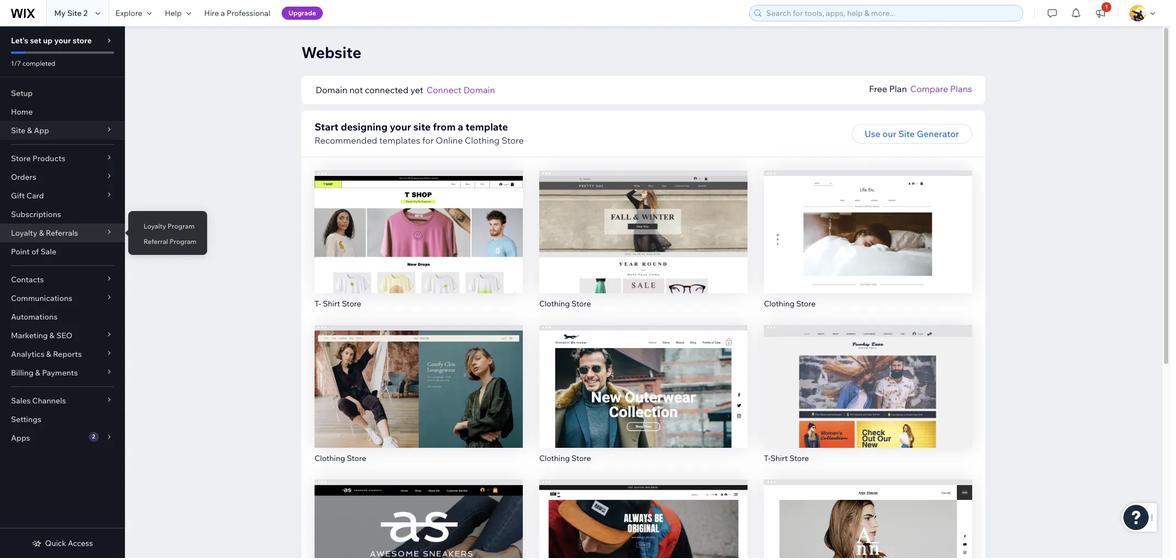 Task type: locate. For each thing, give the bounding box(es) containing it.
clothing store
[[539, 299, 591, 309], [764, 299, 816, 309], [315, 453, 366, 463], [539, 453, 591, 463]]

loyalty inside loyalty program link
[[144, 222, 166, 230]]

settings link
[[0, 410, 125, 429]]

site
[[67, 8, 82, 18], [11, 126, 25, 135], [899, 128, 915, 139]]

1 horizontal spatial t-
[[764, 453, 771, 463]]

store
[[502, 135, 524, 146], [11, 154, 31, 163], [342, 299, 361, 309], [572, 299, 591, 309], [797, 299, 816, 309], [347, 453, 366, 463], [572, 453, 591, 463], [790, 453, 809, 463]]

from
[[433, 121, 456, 133]]

0 vertical spatial t-
[[315, 299, 321, 309]]

program for referral program
[[170, 237, 196, 246]]

domain left not
[[316, 84, 348, 95]]

gift card
[[11, 191, 44, 201]]

my site 2
[[54, 8, 88, 18]]

0 vertical spatial program
[[168, 222, 195, 230]]

site right the my
[[67, 8, 82, 18]]

2 horizontal spatial site
[[899, 128, 915, 139]]

0 horizontal spatial t-
[[315, 299, 321, 309]]

apps
[[11, 433, 30, 443]]

store products
[[11, 154, 65, 163]]

1 horizontal spatial your
[[390, 121, 411, 133]]

1 vertical spatial your
[[390, 121, 411, 133]]

1 vertical spatial a
[[458, 121, 464, 133]]

store inside dropdown button
[[11, 154, 31, 163]]

help
[[165, 8, 182, 18]]

your
[[54, 36, 71, 46], [390, 121, 411, 133]]

let's set up your store
[[11, 36, 92, 46]]

sidebar element
[[0, 26, 125, 558]]

1 vertical spatial shirt
[[771, 453, 788, 463]]

subscriptions link
[[0, 205, 125, 224]]

site right our
[[899, 128, 915, 139]]

communications
[[11, 293, 72, 303]]

1 horizontal spatial a
[[458, 121, 464, 133]]

automations
[[11, 312, 58, 322]]

setup
[[11, 88, 33, 98]]

site inside popup button
[[11, 126, 25, 135]]

contacts
[[11, 275, 44, 285]]

site down home on the top of page
[[11, 126, 25, 135]]

upgrade
[[289, 9, 316, 17]]

hire a professional link
[[198, 0, 277, 26]]

1 horizontal spatial loyalty
[[144, 222, 166, 230]]

analytics & reports button
[[0, 345, 125, 363]]

& for analytics
[[46, 349, 51, 359]]

2 down "settings" link
[[92, 433, 95, 440]]

1 horizontal spatial domain
[[464, 84, 495, 95]]

billing & payments button
[[0, 363, 125, 382]]

a inside start designing your site from a template recommended templates for online clothing store
[[458, 121, 464, 133]]

site & app
[[11, 126, 49, 135]]

for
[[422, 135, 434, 146]]

2 right the my
[[83, 8, 88, 18]]

use our site generator
[[865, 128, 959, 139]]

& left seo
[[50, 331, 55, 340]]

your up "templates"
[[390, 121, 411, 133]]

store products button
[[0, 149, 125, 168]]

0 horizontal spatial your
[[54, 36, 71, 46]]

a right hire
[[221, 8, 225, 18]]

program down loyalty program
[[170, 237, 196, 246]]

up
[[43, 36, 53, 46]]

clothing inside start designing your site from a template recommended templates for online clothing store
[[465, 135, 500, 146]]

app
[[34, 126, 49, 135]]

a right "from"
[[458, 121, 464, 133]]

edit
[[411, 218, 427, 229], [635, 218, 652, 229], [860, 218, 877, 229], [411, 372, 427, 383], [635, 372, 652, 383], [860, 372, 877, 383], [411, 527, 427, 538], [635, 527, 652, 538], [860, 527, 877, 538]]

explore
[[116, 8, 142, 18]]

marketing & seo button
[[0, 326, 125, 345]]

& left app
[[27, 126, 32, 135]]

0 horizontal spatial site
[[11, 126, 25, 135]]

marketing
[[11, 331, 48, 340]]

1 horizontal spatial shirt
[[771, 453, 788, 463]]

0 horizontal spatial loyalty
[[11, 228, 37, 238]]

access
[[68, 538, 93, 548]]

payments
[[42, 368, 78, 378]]

automations link
[[0, 308, 125, 326]]

a
[[221, 8, 225, 18], [458, 121, 464, 133]]

0 horizontal spatial domain
[[316, 84, 348, 95]]

your inside the sidebar element
[[54, 36, 71, 46]]

shirt
[[323, 299, 340, 309], [771, 453, 788, 463]]

& inside 'popup button'
[[46, 349, 51, 359]]

& for billing
[[35, 368, 40, 378]]

products
[[32, 154, 65, 163]]

let's
[[11, 36, 28, 46]]

quick
[[45, 538, 66, 548]]

loyalty for loyalty & referrals
[[11, 228, 37, 238]]

& left the reports in the bottom of the page
[[46, 349, 51, 359]]

referrals
[[46, 228, 78, 238]]

loyalty inside 'loyalty & referrals' dropdown button
[[11, 228, 37, 238]]

1
[[1106, 3, 1108, 10]]

program up referral program
[[168, 222, 195, 230]]

program
[[168, 222, 195, 230], [170, 237, 196, 246]]

quick access
[[45, 538, 93, 548]]

& right billing
[[35, 368, 40, 378]]

domain right connect
[[464, 84, 495, 95]]

shirt for t-shirt store
[[771, 453, 788, 463]]

designing
[[341, 121, 388, 133]]

& down subscriptions
[[39, 228, 44, 238]]

compare plans button
[[911, 82, 973, 95]]

Search for tools, apps, help & more... field
[[763, 5, 1020, 21]]

start designing your site from a template recommended templates for online clothing store
[[315, 121, 524, 146]]

0 horizontal spatial shirt
[[323, 299, 340, 309]]

of
[[31, 247, 39, 257]]

0 vertical spatial 2
[[83, 8, 88, 18]]

connected
[[365, 84, 409, 95]]

site inside button
[[899, 128, 915, 139]]

0 horizontal spatial 2
[[83, 8, 88, 18]]

0 vertical spatial your
[[54, 36, 71, 46]]

help button
[[158, 0, 198, 26]]

your right up
[[54, 36, 71, 46]]

0 vertical spatial a
[[221, 8, 225, 18]]

template
[[466, 121, 508, 133]]

connect domain button
[[427, 83, 495, 96]]

1 vertical spatial 2
[[92, 433, 95, 440]]

0 vertical spatial shirt
[[323, 299, 340, 309]]

loyalty up referral
[[144, 222, 166, 230]]

set
[[30, 36, 41, 46]]

1 vertical spatial t-
[[764, 453, 771, 463]]

1 horizontal spatial 2
[[92, 433, 95, 440]]

1 vertical spatial program
[[170, 237, 196, 246]]

our
[[883, 128, 897, 139]]

loyalty up point
[[11, 228, 37, 238]]

your inside start designing your site from a template recommended templates for online clothing store
[[390, 121, 411, 133]]

quick access button
[[32, 538, 93, 548]]



Task type: vqa. For each thing, say whether or not it's contained in the screenshot.
& corresponding to Billing
yes



Task type: describe. For each thing, give the bounding box(es) containing it.
completed
[[22, 59, 55, 67]]

setup link
[[0, 84, 125, 103]]

settings
[[11, 414, 41, 424]]

templates
[[379, 135, 420, 146]]

online
[[436, 135, 463, 146]]

referral program link
[[128, 232, 207, 251]]

t- for t- shirt store
[[315, 299, 321, 309]]

store inside start designing your site from a template recommended templates for online clothing store
[[502, 135, 524, 146]]

reports
[[53, 349, 82, 359]]

recommended
[[315, 135, 377, 146]]

1/7 completed
[[11, 59, 55, 67]]

1 domain from the left
[[316, 84, 348, 95]]

billing & payments
[[11, 368, 78, 378]]

use our site generator button
[[852, 124, 973, 144]]

my
[[54, 8, 66, 18]]

sales channels
[[11, 396, 66, 406]]

loyalty for loyalty program
[[144, 222, 166, 230]]

domain not connected yet connect domain
[[316, 84, 495, 95]]

shirt for t- shirt store
[[323, 299, 340, 309]]

marketing & seo
[[11, 331, 72, 340]]

sales channels button
[[0, 391, 125, 410]]

orders
[[11, 172, 36, 182]]

loyalty program
[[144, 222, 195, 230]]

card
[[26, 191, 44, 201]]

program for loyalty program
[[168, 222, 195, 230]]

loyalty & referrals button
[[0, 224, 125, 242]]

communications button
[[0, 289, 125, 308]]

hire a professional
[[204, 8, 271, 18]]

store
[[73, 36, 92, 46]]

generator
[[917, 128, 959, 139]]

not
[[349, 84, 363, 95]]

& for site
[[27, 126, 32, 135]]

channels
[[32, 396, 66, 406]]

connect
[[427, 84, 462, 95]]

analytics & reports
[[11, 349, 82, 359]]

yet
[[411, 84, 423, 95]]

contacts button
[[0, 270, 125, 289]]

point of sale link
[[0, 242, 125, 261]]

compare
[[911, 83, 949, 94]]

& for loyalty
[[39, 228, 44, 238]]

plans
[[951, 83, 973, 94]]

plan
[[890, 83, 907, 94]]

use
[[865, 128, 881, 139]]

free
[[869, 83, 888, 94]]

hire
[[204, 8, 219, 18]]

subscriptions
[[11, 209, 61, 219]]

0 horizontal spatial a
[[221, 8, 225, 18]]

upgrade button
[[282, 7, 323, 20]]

point of sale
[[11, 247, 56, 257]]

start
[[315, 121, 339, 133]]

referral program
[[144, 237, 196, 246]]

analytics
[[11, 349, 45, 359]]

site
[[413, 121, 431, 133]]

loyalty program link
[[128, 217, 207, 236]]

professional
[[227, 8, 271, 18]]

t- for t-shirt store
[[764, 453, 771, 463]]

1 horizontal spatial site
[[67, 8, 82, 18]]

orders button
[[0, 168, 125, 186]]

website
[[302, 43, 362, 62]]

2 inside the sidebar element
[[92, 433, 95, 440]]

1 button
[[1089, 0, 1113, 26]]

1/7
[[11, 59, 21, 67]]

referral
[[144, 237, 168, 246]]

free plan compare plans
[[869, 83, 973, 94]]

& for marketing
[[50, 331, 55, 340]]

home link
[[0, 103, 125, 121]]

t- shirt store
[[315, 299, 361, 309]]

home
[[11, 107, 33, 117]]

point
[[11, 247, 30, 257]]

2 domain from the left
[[464, 84, 495, 95]]

t-shirt store
[[764, 453, 809, 463]]

sales
[[11, 396, 31, 406]]

site & app button
[[0, 121, 125, 140]]

sale
[[41, 247, 56, 257]]

gift
[[11, 191, 25, 201]]

loyalty & referrals
[[11, 228, 78, 238]]



